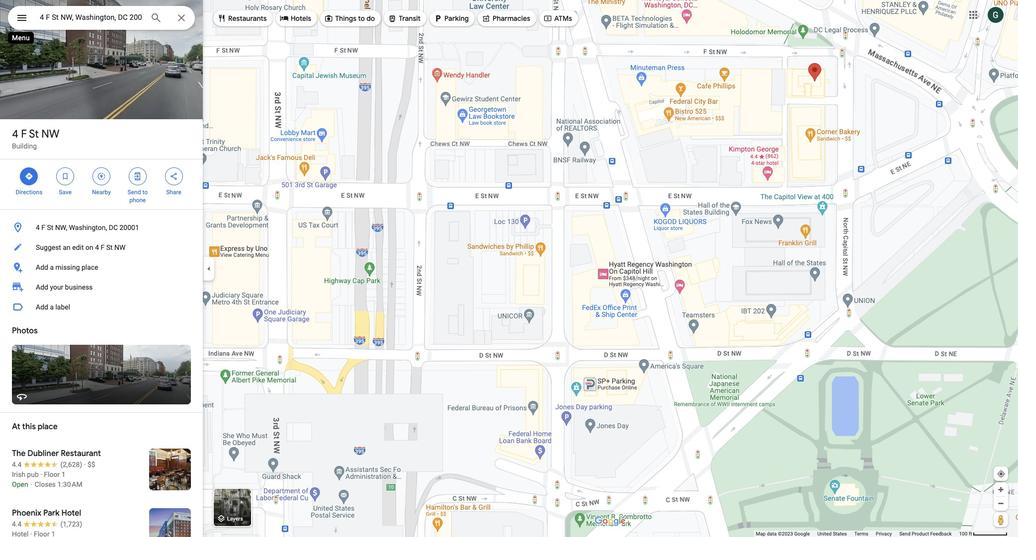 Task type: vqa. For each thing, say whether or not it's contained in the screenshot.
the 'Currency'
no



Task type: describe. For each thing, give the bounding box(es) containing it.
irish
[[12, 471, 25, 479]]

zoom out image
[[997, 500, 1005, 508]]

 transit
[[388, 13, 421, 24]]

send for send product feedback
[[899, 531, 911, 537]]

(1,723)
[[60, 521, 82, 528]]

parking
[[445, 14, 469, 23]]

states
[[833, 531, 847, 537]]

an
[[63, 244, 70, 252]]

park
[[43, 509, 60, 519]]

data
[[767, 531, 777, 537]]

phone
[[129, 197, 146, 204]]

100 ft button
[[959, 531, 1008, 537]]

1 vertical spatial place
[[38, 422, 58, 432]]

on
[[85, 244, 93, 252]]


[[97, 171, 106, 182]]

 things to do
[[324, 13, 375, 24]]

 restaurants
[[217, 13, 267, 24]]

pharmacies
[[493, 14, 530, 23]]

add for add a label
[[36, 303, 48, 311]]

4.4 stars 2,628 reviews image
[[12, 460, 82, 470]]

directions
[[16, 189, 42, 196]]

4 for nw,
[[36, 224, 40, 232]]

hotel
[[61, 509, 81, 519]]

©2023
[[778, 531, 793, 537]]

map
[[756, 531, 766, 537]]

none field inside the '4 f st nw, washington, dc 20001' field
[[40, 11, 142, 23]]

⋅
[[30, 481, 33, 489]]

add for add a missing place
[[36, 264, 48, 271]]

phoenix
[[12, 509, 41, 519]]

suggest an edit on 4 f st nw button
[[0, 238, 203, 258]]

edit
[[72, 244, 84, 252]]

closes
[[35, 481, 56, 489]]

$$
[[87, 461, 95, 469]]

collapse side panel image
[[203, 263, 214, 274]]

add for add your business
[[36, 283, 48, 291]]

add a missing place button
[[0, 258, 203, 277]]

product
[[912, 531, 929, 537]]


[[133, 171, 142, 182]]

phoenix park hotel
[[12, 509, 81, 519]]

a for missing
[[50, 264, 54, 271]]

add a missing place
[[36, 264, 98, 271]]

layers
[[227, 516, 243, 523]]

building
[[12, 142, 37, 150]]

footer inside google maps element
[[756, 531, 959, 537]]

 pharmacies
[[482, 13, 530, 24]]


[[25, 171, 34, 182]]

4 f st nw building
[[12, 127, 59, 150]]

f for nw,
[[41, 224, 45, 232]]

 button
[[8, 6, 36, 32]]

20001
[[120, 224, 139, 232]]

transit
[[399, 14, 421, 23]]

google account: greg robinson  
(robinsongreg175@gmail.com) image
[[988, 7, 1004, 23]]

things
[[335, 14, 357, 23]]

4 f st nw, washington, dc 20001 button
[[0, 218, 203, 238]]

add a label button
[[0, 297, 203, 317]]


[[61, 171, 70, 182]]

floor
[[44, 471, 60, 479]]

map data ©2023 google
[[756, 531, 810, 537]]

photos
[[12, 326, 38, 336]]

· inside irish pub · floor 1 open ⋅ closes 1:30 am
[[40, 471, 42, 479]]

add your business
[[36, 283, 93, 291]]

irish pub · floor 1 open ⋅ closes 1:30 am
[[12, 471, 82, 489]]

dc
[[109, 224, 118, 232]]

show your location image
[[997, 470, 1006, 479]]


[[16, 11, 28, 25]]

zoom in image
[[997, 486, 1005, 494]]

nw inside button
[[114, 244, 125, 252]]

google
[[794, 531, 810, 537]]

feedback
[[930, 531, 952, 537]]

nw,
[[55, 224, 67, 232]]

open
[[12, 481, 28, 489]]


[[434, 13, 443, 24]]

google maps element
[[0, 0, 1018, 537]]


[[280, 13, 289, 24]]

send product feedback button
[[899, 531, 952, 537]]

nw inside 4 f st nw building
[[41, 127, 59, 141]]

do
[[367, 14, 375, 23]]

actions for 4 f st nw region
[[0, 160, 203, 209]]

send product feedback
[[899, 531, 952, 537]]

100
[[959, 531, 968, 537]]

privacy button
[[876, 531, 892, 537]]

4 F St NW, Washington, DC 20001 field
[[8, 6, 195, 30]]



Task type: locate. For each thing, give the bounding box(es) containing it.
a for label
[[50, 303, 54, 311]]

 search field
[[8, 6, 195, 32]]

send
[[128, 189, 141, 196], [899, 531, 911, 537]]


[[324, 13, 333, 24]]

2 horizontal spatial f
[[101, 244, 105, 252]]

to left do
[[358, 14, 365, 23]]

1 horizontal spatial f
[[41, 224, 45, 232]]

send left product
[[899, 531, 911, 537]]

footer containing map data ©2023 google
[[756, 531, 959, 537]]

add left label
[[36, 303, 48, 311]]

f for nw
[[21, 127, 27, 141]]

st left nw,
[[47, 224, 53, 232]]

1 vertical spatial f
[[41, 224, 45, 232]]

st inside suggest an edit on 4 f st nw button
[[106, 244, 113, 252]]

missing
[[55, 264, 80, 271]]

0 vertical spatial a
[[50, 264, 54, 271]]

2 4.4 from the top
[[12, 521, 22, 528]]

nearby
[[92, 189, 111, 196]]

0 vertical spatial 4
[[12, 127, 18, 141]]

restaurants
[[228, 14, 267, 23]]

united states
[[817, 531, 847, 537]]

0 horizontal spatial ·
[[40, 471, 42, 479]]

f right on
[[101, 244, 105, 252]]

send for send to phone
[[128, 189, 141, 196]]

send up phone at the top left
[[128, 189, 141, 196]]


[[482, 13, 491, 24]]

share
[[166, 189, 181, 196]]

business
[[65, 283, 93, 291]]

0 horizontal spatial to
[[142, 189, 148, 196]]

0 vertical spatial add
[[36, 264, 48, 271]]

f up building in the top left of the page
[[21, 127, 27, 141]]

4.4 down phoenix
[[12, 521, 22, 528]]

0 vertical spatial place
[[82, 264, 98, 271]]

4
[[12, 127, 18, 141], [36, 224, 40, 232], [95, 244, 99, 252]]

a left missing at left
[[50, 264, 54, 271]]

0 horizontal spatial place
[[38, 422, 58, 432]]

show street view coverage image
[[994, 513, 1008, 527]]

4 inside 4 f st nw building
[[12, 127, 18, 141]]

footer
[[756, 531, 959, 537]]

1 horizontal spatial 4
[[36, 224, 40, 232]]

· right pub
[[40, 471, 42, 479]]

1 add from the top
[[36, 264, 48, 271]]

1 horizontal spatial nw
[[114, 244, 125, 252]]

united
[[817, 531, 832, 537]]

· $$
[[84, 461, 95, 469]]

0 vertical spatial send
[[128, 189, 141, 196]]

privacy
[[876, 531, 892, 537]]

1 vertical spatial send
[[899, 531, 911, 537]]

send inside send to phone
[[128, 189, 141, 196]]

1 horizontal spatial to
[[358, 14, 365, 23]]

your
[[50, 283, 63, 291]]

1 horizontal spatial ·
[[84, 461, 86, 469]]

suggest an edit on 4 f st nw
[[36, 244, 125, 252]]

1 vertical spatial a
[[50, 303, 54, 311]]

1 vertical spatial nw
[[114, 244, 125, 252]]

place inside 'button'
[[82, 264, 98, 271]]

the
[[12, 449, 26, 459]]

place
[[82, 264, 98, 271], [38, 422, 58, 432]]

add your business link
[[0, 277, 203, 297]]


[[217, 13, 226, 24]]

4 right on
[[95, 244, 99, 252]]

2 add from the top
[[36, 283, 48, 291]]

1
[[61, 471, 65, 479]]

f inside 4 f st nw building
[[21, 127, 27, 141]]

st up building in the top left of the page
[[29, 127, 39, 141]]

add inside button
[[36, 303, 48, 311]]

None field
[[40, 11, 142, 23]]

at this place
[[12, 422, 58, 432]]

send to phone
[[128, 189, 148, 204]]

0 horizontal spatial f
[[21, 127, 27, 141]]

1 vertical spatial add
[[36, 283, 48, 291]]

place right this
[[38, 422, 58, 432]]

place down on
[[82, 264, 98, 271]]

0 vertical spatial nw
[[41, 127, 59, 141]]

4.4 stars 1,723 reviews image
[[12, 520, 82, 529]]

st right on
[[106, 244, 113, 252]]

to inside send to phone
[[142, 189, 148, 196]]

1 a from the top
[[50, 264, 54, 271]]

2 vertical spatial 4
[[95, 244, 99, 252]]

4 f st nw main content
[[0, 0, 203, 537]]

2 horizontal spatial 4
[[95, 244, 99, 252]]

4.4
[[12, 461, 22, 469], [12, 521, 22, 528]]


[[543, 13, 552, 24]]

the dubliner restaurant
[[12, 449, 101, 459]]

atms
[[554, 14, 572, 23]]

(2,628)
[[60, 461, 82, 469]]

4 up suggest
[[36, 224, 40, 232]]

0 horizontal spatial nw
[[41, 127, 59, 141]]

1 vertical spatial st
[[47, 224, 53, 232]]

add
[[36, 264, 48, 271], [36, 283, 48, 291], [36, 303, 48, 311]]

1 horizontal spatial send
[[899, 531, 911, 537]]

0 vertical spatial ·
[[84, 461, 86, 469]]

0 horizontal spatial 4
[[12, 127, 18, 141]]

0 vertical spatial st
[[29, 127, 39, 141]]

1 vertical spatial to
[[142, 189, 148, 196]]

a inside add a label button
[[50, 303, 54, 311]]

add inside 'button'
[[36, 264, 48, 271]]

washington,
[[69, 224, 107, 232]]

1 vertical spatial 4
[[36, 224, 40, 232]]

a
[[50, 264, 54, 271], [50, 303, 54, 311]]

2 vertical spatial add
[[36, 303, 48, 311]]

2 vertical spatial f
[[101, 244, 105, 252]]

united states button
[[817, 531, 847, 537]]

st for nw,
[[47, 224, 53, 232]]

send inside button
[[899, 531, 911, 537]]

1 horizontal spatial st
[[47, 224, 53, 232]]

a left label
[[50, 303, 54, 311]]

to up phone at the top left
[[142, 189, 148, 196]]

1 vertical spatial 4.4
[[12, 521, 22, 528]]

1 horizontal spatial place
[[82, 264, 98, 271]]

f left nw,
[[41, 224, 45, 232]]

1 vertical spatial ·
[[40, 471, 42, 479]]

4 up building in the top left of the page
[[12, 127, 18, 141]]

add a label
[[36, 303, 70, 311]]

4.4 up irish
[[12, 461, 22, 469]]

st inside 4 f st nw, washington, dc 20001 button
[[47, 224, 53, 232]]

0 vertical spatial f
[[21, 127, 27, 141]]

0 vertical spatial to
[[358, 14, 365, 23]]

4.4 for (2,628)
[[12, 461, 22, 469]]

hotels
[[291, 14, 311, 23]]

dubliner
[[27, 449, 59, 459]]

100 ft
[[959, 531, 972, 537]]

4.4 for (1,723)
[[12, 521, 22, 528]]

3 add from the top
[[36, 303, 48, 311]]

f
[[21, 127, 27, 141], [41, 224, 45, 232], [101, 244, 105, 252]]

2 vertical spatial st
[[106, 244, 113, 252]]

0 vertical spatial 4.4
[[12, 461, 22, 469]]

terms button
[[855, 531, 868, 537]]

restaurant
[[61, 449, 101, 459]]

1:30 am
[[57, 481, 82, 489]]

0 horizontal spatial st
[[29, 127, 39, 141]]

to
[[358, 14, 365, 23], [142, 189, 148, 196]]

nw
[[41, 127, 59, 141], [114, 244, 125, 252]]

st for nw
[[29, 127, 39, 141]]

price: moderate image
[[87, 461, 95, 469]]

terms
[[855, 531, 868, 537]]

ft
[[969, 531, 972, 537]]

add down suggest
[[36, 264, 48, 271]]

to inside ' things to do'
[[358, 14, 365, 23]]

4 for nw
[[12, 127, 18, 141]]

st inside 4 f st nw building
[[29, 127, 39, 141]]

suggest
[[36, 244, 61, 252]]

4 f st nw, washington, dc 20001
[[36, 224, 139, 232]]

2 horizontal spatial st
[[106, 244, 113, 252]]

· left price: moderate image
[[84, 461, 86, 469]]

this
[[22, 422, 36, 432]]

a inside add a missing place 'button'
[[50, 264, 54, 271]]

at
[[12, 422, 20, 432]]

 parking
[[434, 13, 469, 24]]

 hotels
[[280, 13, 311, 24]]

label
[[55, 303, 70, 311]]

pub
[[27, 471, 39, 479]]

1 4.4 from the top
[[12, 461, 22, 469]]

2 a from the top
[[50, 303, 54, 311]]

add left your
[[36, 283, 48, 291]]

0 horizontal spatial send
[[128, 189, 141, 196]]


[[388, 13, 397, 24]]



